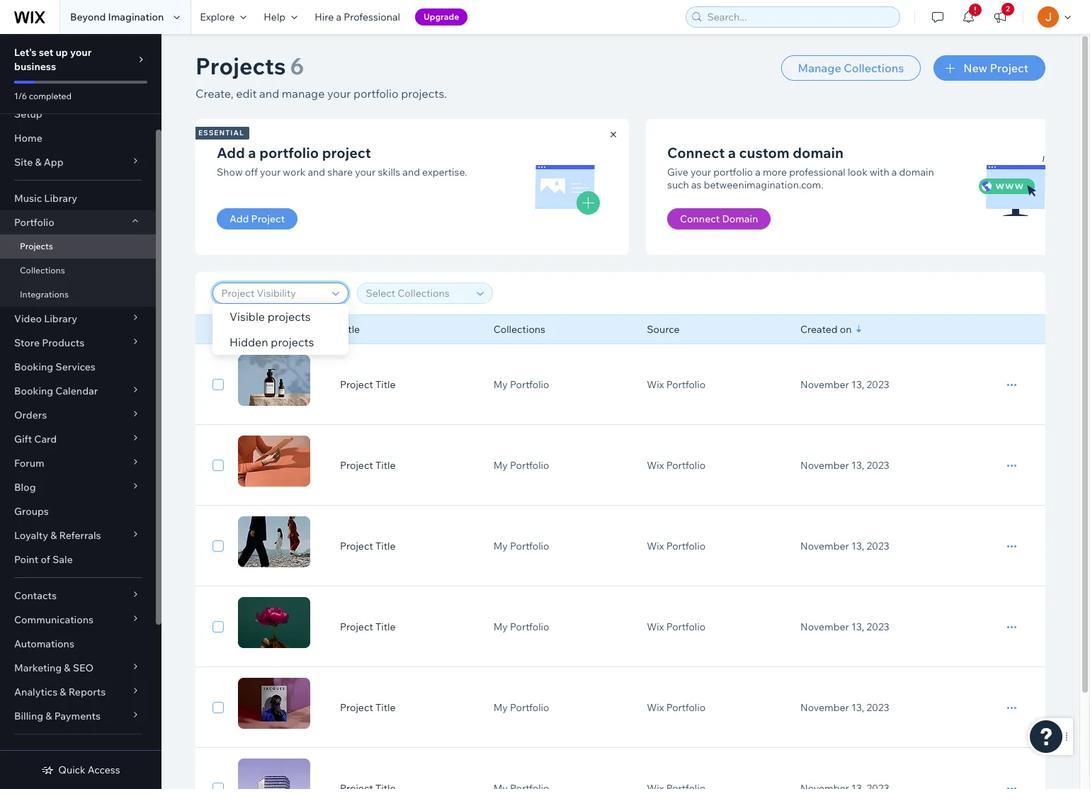 Task type: locate. For each thing, give the bounding box(es) containing it.
0 horizontal spatial collections
[[20, 265, 65, 276]]

Search... field
[[703, 7, 896, 27]]

3 my from the top
[[494, 540, 508, 553]]

1 november 13, 2023 from the top
[[801, 378, 890, 391]]

projects for projects
[[20, 241, 53, 252]]

billing & payments button
[[0, 704, 156, 728]]

new project
[[964, 61, 1029, 75]]

& left reports
[[60, 686, 66, 699]]

1 wix portfolio from the top
[[647, 378, 706, 391]]

music library
[[14, 192, 77, 205]]

connect domain
[[680, 213, 759, 225]]

a right with
[[892, 166, 897, 179]]

booking calendar
[[14, 385, 98, 398]]

projects down the portfolio popup button
[[20, 241, 53, 252]]

2 november from the top
[[801, 459, 850, 472]]

and
[[259, 86, 279, 101], [308, 166, 325, 179], [403, 166, 420, 179]]

portfolio left "projects."
[[354, 86, 399, 101]]

portfolio button
[[0, 210, 156, 235]]

0 vertical spatial domain
[[793, 144, 844, 162]]

a right hire
[[336, 11, 342, 23]]

your right manage
[[327, 86, 351, 101]]

sidebar element
[[0, 34, 162, 789]]

add up the show on the left of the page
[[217, 144, 245, 162]]

5 november from the top
[[801, 702, 850, 714]]

5 november 13, 2023 from the top
[[801, 702, 890, 714]]

setup
[[14, 108, 42, 120]]

1 vertical spatial collections
[[20, 265, 65, 276]]

projects up 'edit'
[[196, 52, 286, 80]]

list containing add a portfolio project
[[193, 119, 1080, 255]]

& right site
[[35, 156, 42, 169]]

1 horizontal spatial projects
[[196, 52, 286, 80]]

library
[[44, 192, 77, 205], [44, 313, 77, 325]]

1 vertical spatial add
[[230, 213, 249, 225]]

2 my portfolio from the top
[[494, 459, 550, 472]]

& inside dropdown button
[[64, 662, 71, 675]]

with
[[870, 166, 890, 179]]

connect for domain
[[680, 213, 720, 225]]

booking services link
[[0, 355, 156, 379]]

library up products
[[44, 313, 77, 325]]

booking inside dropdown button
[[14, 385, 53, 398]]

wix portfolio for third "project title" image from the bottom of the page
[[647, 621, 706, 634]]

collections
[[844, 61, 904, 75], [20, 265, 65, 276], [494, 323, 546, 336]]

source
[[647, 323, 680, 336]]

4 my from the top
[[494, 621, 508, 634]]

0 vertical spatial connect
[[668, 144, 725, 162]]

Project Visibility field
[[218, 283, 328, 303]]

seo
[[73, 662, 94, 675]]

0 vertical spatial booking
[[14, 361, 53, 373]]

1 vertical spatial projects
[[271, 335, 314, 349]]

5 2023 from the top
[[867, 702, 890, 714]]

1 vertical spatial booking
[[14, 385, 53, 398]]

your right give
[[691, 166, 712, 179]]

integrations
[[20, 289, 69, 300]]

2 my from the top
[[494, 459, 508, 472]]

1 november from the top
[[801, 378, 850, 391]]

home link
[[0, 126, 156, 150]]

november for third "project title" image from the bottom of the page
[[801, 621, 850, 634]]

off
[[245, 166, 258, 179]]

1 my from the top
[[494, 378, 508, 391]]

3 project title from the top
[[340, 540, 396, 553]]

2 horizontal spatial portfolio
[[714, 166, 753, 179]]

2 wix portfolio from the top
[[647, 459, 706, 472]]

marketing
[[14, 662, 62, 675]]

site
[[14, 156, 33, 169]]

2 library from the top
[[44, 313, 77, 325]]

essential
[[198, 128, 244, 137]]

analytics & reports
[[14, 686, 106, 699]]

3 2023 from the top
[[867, 540, 890, 553]]

connect inside button
[[680, 213, 720, 225]]

1 vertical spatial projects
[[20, 241, 53, 252]]

0 vertical spatial library
[[44, 192, 77, 205]]

4 november 13, 2023 from the top
[[801, 621, 890, 634]]

3 november from the top
[[801, 540, 850, 553]]

app
[[44, 156, 63, 169]]

projects for visible projects
[[268, 310, 311, 324]]

domain
[[722, 213, 759, 225]]

booking down store
[[14, 361, 53, 373]]

november
[[801, 378, 850, 391], [801, 459, 850, 472], [801, 540, 850, 553], [801, 621, 850, 634], [801, 702, 850, 714]]

projects down visible projects
[[271, 335, 314, 349]]

project title image
[[238, 355, 310, 406], [238, 436, 310, 487], [238, 517, 310, 568], [238, 597, 310, 648], [238, 678, 310, 729], [238, 759, 310, 789]]

0 horizontal spatial projects
[[20, 241, 53, 252]]

5 wix portfolio from the top
[[647, 702, 706, 714]]

4 13, from the top
[[852, 621, 865, 634]]

booking up orders at the left of page
[[14, 385, 53, 398]]

Select Collections field
[[362, 283, 473, 303]]

& left seo
[[64, 662, 71, 675]]

connect for a
[[668, 144, 725, 162]]

my for 2nd "project title" image from the bottom of the page
[[494, 702, 508, 714]]

library up the portfolio popup button
[[44, 192, 77, 205]]

1 booking from the top
[[14, 361, 53, 373]]

2 horizontal spatial collections
[[844, 61, 904, 75]]

1 my portfolio from the top
[[494, 378, 550, 391]]

1 horizontal spatial collections
[[494, 323, 546, 336]]

your right up
[[70, 46, 92, 59]]

wix portfolio for fifth "project title" image from the bottom of the page
[[647, 459, 706, 472]]

beyond
[[70, 11, 106, 23]]

work
[[283, 166, 306, 179]]

and right 'edit'
[[259, 86, 279, 101]]

2 wix from the top
[[647, 459, 664, 472]]

store products button
[[0, 331, 156, 355]]

domain up the professional on the right top of the page
[[793, 144, 844, 162]]

projects.
[[401, 86, 447, 101]]

1 2023 from the top
[[867, 378, 890, 391]]

created
[[801, 323, 838, 336]]

wix
[[647, 378, 664, 391], [647, 459, 664, 472], [647, 540, 664, 553], [647, 621, 664, 634], [647, 702, 664, 714]]

connect up give
[[668, 144, 725, 162]]

beyond imagination
[[70, 11, 164, 23]]

2 horizontal spatial and
[[403, 166, 420, 179]]

& for analytics
[[60, 686, 66, 699]]

title
[[340, 323, 360, 336], [376, 378, 396, 391], [376, 459, 396, 472], [376, 540, 396, 553], [376, 621, 396, 634], [376, 702, 396, 714]]

2 november 13, 2023 from the top
[[801, 459, 890, 472]]

1 library from the top
[[44, 192, 77, 205]]

2 booking from the top
[[14, 385, 53, 398]]

upgrade
[[424, 11, 459, 22]]

1 vertical spatial connect
[[680, 213, 720, 225]]

analytics & reports button
[[0, 680, 156, 704]]

2023
[[867, 378, 890, 391], [867, 459, 890, 472], [867, 540, 890, 553], [867, 621, 890, 634], [867, 702, 890, 714]]

projects down 'project visibility' field
[[268, 310, 311, 324]]

point of sale
[[14, 553, 73, 566]]

and right the work
[[308, 166, 325, 179]]

portfolio
[[354, 86, 399, 101], [259, 144, 319, 162], [714, 166, 753, 179]]

list
[[193, 119, 1080, 255]]

6 project title image from the top
[[238, 759, 310, 789]]

list box containing visible projects
[[213, 304, 349, 355]]

3 november 13, 2023 from the top
[[801, 540, 890, 553]]

portfolio inside connect a custom domain give your portfolio a more professional look with a domain such as betweenimagination.com.
[[714, 166, 753, 179]]

edit
[[236, 86, 257, 101]]

home
[[14, 132, 42, 145]]

november 13, 2023
[[801, 378, 890, 391], [801, 459, 890, 472], [801, 540, 890, 553], [801, 621, 890, 634], [801, 702, 890, 714]]

& right billing
[[46, 710, 52, 723]]

1 project title image from the top
[[238, 355, 310, 406]]

4 wix portfolio from the top
[[647, 621, 706, 634]]

loyalty & referrals button
[[0, 524, 156, 548]]

portfolio up the work
[[259, 144, 319, 162]]

& for marketing
[[64, 662, 71, 675]]

and right skills
[[403, 166, 420, 179]]

video library
[[14, 313, 77, 325]]

music library link
[[0, 186, 156, 210]]

wix portfolio for third "project title" image from the top
[[647, 540, 706, 553]]

expertise.
[[422, 166, 467, 179]]

2 vertical spatial portfolio
[[714, 166, 753, 179]]

0 horizontal spatial portfolio
[[259, 144, 319, 162]]

0 vertical spatial projects
[[196, 52, 286, 80]]

connect down as
[[680, 213, 720, 225]]

a for professional
[[336, 11, 342, 23]]

5 my from the top
[[494, 702, 508, 714]]

1 vertical spatial library
[[44, 313, 77, 325]]

0 horizontal spatial domain
[[793, 144, 844, 162]]

None checkbox
[[213, 538, 224, 555], [213, 619, 224, 636], [213, 699, 224, 716], [213, 538, 224, 555], [213, 619, 224, 636], [213, 699, 224, 716]]

projects inside projects 6 create, edit and manage your portfolio projects.
[[196, 52, 286, 80]]

hire
[[315, 11, 334, 23]]

add a portfolio project show off your work and share your skills and expertise.
[[217, 144, 467, 179]]

manage collections button
[[781, 55, 921, 81]]

projects inside projects link
[[20, 241, 53, 252]]

5 project title from the top
[[340, 702, 396, 714]]

more
[[763, 166, 787, 179]]

booking
[[14, 361, 53, 373], [14, 385, 53, 398]]

portfolio
[[14, 216, 54, 229], [510, 378, 550, 391], [667, 378, 706, 391], [510, 459, 550, 472], [667, 459, 706, 472], [510, 540, 550, 553], [667, 540, 706, 553], [510, 621, 550, 634], [667, 621, 706, 634], [510, 702, 550, 714], [667, 702, 706, 714]]

a up off
[[248, 144, 256, 162]]

marketing & seo button
[[0, 656, 156, 680]]

site & app
[[14, 156, 63, 169]]

created on
[[801, 323, 852, 336]]

add inside add a portfolio project show off your work and share your skills and expertise.
[[217, 144, 245, 162]]

0 horizontal spatial and
[[259, 86, 279, 101]]

connect inside connect a custom domain give your portfolio a more professional look with a domain such as betweenimagination.com.
[[668, 144, 725, 162]]

connect
[[668, 144, 725, 162], [680, 213, 720, 225]]

4 2023 from the top
[[867, 621, 890, 634]]

november 13, 2023 for third "project title" image from the bottom of the page
[[801, 621, 890, 634]]

3 wix portfolio from the top
[[647, 540, 706, 553]]

1 vertical spatial portfolio
[[259, 144, 319, 162]]

4 november from the top
[[801, 621, 850, 634]]

wix portfolio
[[647, 378, 706, 391], [647, 459, 706, 472], [647, 540, 706, 553], [647, 621, 706, 634], [647, 702, 706, 714]]

& for loyalty
[[50, 529, 57, 542]]

a left more
[[756, 166, 761, 179]]

hidden
[[230, 335, 268, 349]]

a left custom
[[728, 144, 736, 162]]

0 vertical spatial projects
[[268, 310, 311, 324]]

create,
[[196, 86, 234, 101]]

domain right with
[[900, 166, 935, 179]]

project inside add project button
[[251, 213, 285, 225]]

0 vertical spatial add
[[217, 144, 245, 162]]

and inside projects 6 create, edit and manage your portfolio projects.
[[259, 86, 279, 101]]

portfolio inside add a portfolio project show off your work and share your skills and expertise.
[[259, 144, 319, 162]]

& for billing
[[46, 710, 52, 723]]

0 vertical spatial portfolio
[[354, 86, 399, 101]]

music
[[14, 192, 42, 205]]

& right loyalty
[[50, 529, 57, 542]]

& inside popup button
[[60, 686, 66, 699]]

sales channels
[[14, 746, 85, 759]]

1 vertical spatial domain
[[900, 166, 935, 179]]

library inside video library dropdown button
[[44, 313, 77, 325]]

& inside dropdown button
[[46, 710, 52, 723]]

add inside button
[[230, 213, 249, 225]]

betweenimagination.com.
[[704, 179, 824, 191]]

2 13, from the top
[[852, 459, 865, 472]]

add down the show on the left of the page
[[230, 213, 249, 225]]

None checkbox
[[213, 321, 224, 338], [213, 376, 224, 393], [213, 457, 224, 474], [213, 780, 224, 789], [213, 321, 224, 338], [213, 376, 224, 393], [213, 457, 224, 474], [213, 780, 224, 789]]

booking services
[[14, 361, 96, 373]]

blog
[[14, 481, 36, 494]]

library inside music library link
[[44, 192, 77, 205]]

connect a custom domain give your portfolio a more professional look with a domain such as betweenimagination.com.
[[668, 144, 935, 191]]

created on button
[[801, 323, 852, 336]]

list box
[[213, 304, 349, 355]]

portfolio down custom
[[714, 166, 753, 179]]

my portfolio
[[494, 378, 550, 391], [494, 459, 550, 472], [494, 540, 550, 553], [494, 621, 550, 634], [494, 702, 550, 714]]

1 project title from the top
[[340, 378, 396, 391]]

1 horizontal spatial and
[[308, 166, 325, 179]]

add for project
[[230, 213, 249, 225]]

a inside add a portfolio project show off your work and share your skills and expertise.
[[248, 144, 256, 162]]

portfolio inside popup button
[[14, 216, 54, 229]]

collections inside button
[[844, 61, 904, 75]]

library for video library
[[44, 313, 77, 325]]

1 horizontal spatial portfolio
[[354, 86, 399, 101]]

0 vertical spatial collections
[[844, 61, 904, 75]]

communications
[[14, 614, 94, 626]]



Task type: describe. For each thing, give the bounding box(es) containing it.
my for fifth "project title" image from the bottom of the page
[[494, 459, 508, 472]]

your inside projects 6 create, edit and manage your portfolio projects.
[[327, 86, 351, 101]]

booking calendar button
[[0, 379, 156, 403]]

store products
[[14, 337, 84, 349]]

blog button
[[0, 476, 156, 500]]

loyalty
[[14, 529, 48, 542]]

manage
[[798, 61, 842, 75]]

billing & payments
[[14, 710, 101, 723]]

projects 6 create, edit and manage your portfolio projects.
[[196, 52, 447, 101]]

4 wix from the top
[[647, 621, 664, 634]]

3 my portfolio from the top
[[494, 540, 550, 553]]

contacts button
[[0, 584, 156, 608]]

sales channels button
[[0, 741, 156, 765]]

2 project title from the top
[[340, 459, 396, 472]]

referrals
[[59, 529, 101, 542]]

1 wix from the top
[[647, 378, 664, 391]]

1 13, from the top
[[852, 378, 865, 391]]

set
[[39, 46, 53, 59]]

november 13, 2023 for third "project title" image from the top
[[801, 540, 890, 553]]

as
[[692, 179, 702, 191]]

services
[[55, 361, 96, 373]]

groups
[[14, 505, 49, 518]]

sale
[[52, 553, 73, 566]]

november 13, 2023 for first "project title" image from the top
[[801, 378, 890, 391]]

new project button
[[934, 55, 1046, 81]]

1/6 completed
[[14, 91, 72, 101]]

hire a professional
[[315, 11, 400, 23]]

gift
[[14, 433, 32, 446]]

portfolio inside projects 6 create, edit and manage your portfolio projects.
[[354, 86, 399, 101]]

contacts
[[14, 590, 57, 602]]

give
[[668, 166, 689, 179]]

professional
[[790, 166, 846, 179]]

1 horizontal spatial domain
[[900, 166, 935, 179]]

store
[[14, 337, 40, 349]]

2 2023 from the top
[[867, 459, 890, 472]]

on
[[840, 323, 852, 336]]

wix portfolio for first "project title" image from the top
[[647, 378, 706, 391]]

new
[[964, 61, 988, 75]]

5 wix from the top
[[647, 702, 664, 714]]

skills
[[378, 166, 401, 179]]

sales
[[14, 746, 39, 759]]

video
[[14, 313, 42, 325]]

2 vertical spatial collections
[[494, 323, 546, 336]]

your right off
[[260, 166, 281, 179]]

add project button
[[217, 208, 298, 230]]

4 project title from the top
[[340, 621, 396, 634]]

imagination
[[108, 11, 164, 23]]

projects for hidden projects
[[271, 335, 314, 349]]

help
[[264, 11, 286, 23]]

automations
[[14, 638, 74, 651]]

point
[[14, 553, 38, 566]]

manage collections
[[798, 61, 904, 75]]

my for third "project title" image from the top
[[494, 540, 508, 553]]

november for third "project title" image from the top
[[801, 540, 850, 553]]

4 my portfolio from the top
[[494, 621, 550, 634]]

site & app button
[[0, 150, 156, 174]]

billing
[[14, 710, 43, 723]]

4 project title image from the top
[[238, 597, 310, 648]]

orders button
[[0, 403, 156, 427]]

marketing & seo
[[14, 662, 94, 675]]

3 wix from the top
[[647, 540, 664, 553]]

november 13, 2023 for fifth "project title" image from the bottom of the page
[[801, 459, 890, 472]]

add for a
[[217, 144, 245, 162]]

5 my portfolio from the top
[[494, 702, 550, 714]]

1/6
[[14, 91, 27, 101]]

add project
[[230, 213, 285, 225]]

help button
[[255, 0, 306, 34]]

6
[[290, 52, 304, 80]]

channels
[[42, 746, 85, 759]]

2 project title image from the top
[[238, 436, 310, 487]]

november for fifth "project title" image from the bottom of the page
[[801, 459, 850, 472]]

your inside let's set up your business
[[70, 46, 92, 59]]

payments
[[54, 710, 101, 723]]

video library button
[[0, 307, 156, 331]]

business
[[14, 60, 56, 73]]

visible projects
[[230, 310, 311, 324]]

access
[[88, 764, 120, 777]]

3 project title image from the top
[[238, 517, 310, 568]]

manage
[[282, 86, 325, 101]]

collections inside sidebar "element"
[[20, 265, 65, 276]]

automations link
[[0, 632, 156, 656]]

up
[[56, 46, 68, 59]]

setup link
[[0, 102, 156, 126]]

upgrade button
[[415, 9, 468, 26]]

share
[[328, 166, 353, 179]]

gift card button
[[0, 427, 156, 451]]

connect domain button
[[668, 208, 771, 230]]

look
[[848, 166, 868, 179]]

november 13, 2023 for 2nd "project title" image from the bottom of the page
[[801, 702, 890, 714]]

custom
[[739, 144, 790, 162]]

november for 2nd "project title" image from the bottom of the page
[[801, 702, 850, 714]]

hire a professional link
[[306, 0, 409, 34]]

let's set up your business
[[14, 46, 92, 73]]

explore
[[200, 11, 235, 23]]

quick access button
[[41, 764, 120, 777]]

of
[[41, 553, 50, 566]]

& for site
[[35, 156, 42, 169]]

gift card
[[14, 433, 57, 446]]

booking for booking services
[[14, 361, 53, 373]]

products
[[42, 337, 84, 349]]

project inside new project button
[[990, 61, 1029, 75]]

a for custom
[[728, 144, 736, 162]]

my for first "project title" image from the top
[[494, 378, 508, 391]]

2 button
[[985, 0, 1016, 34]]

5 project title image from the top
[[238, 678, 310, 729]]

show
[[217, 166, 243, 179]]

my for third "project title" image from the bottom of the page
[[494, 621, 508, 634]]

analytics
[[14, 686, 58, 699]]

november for first "project title" image from the top
[[801, 378, 850, 391]]

let's
[[14, 46, 37, 59]]

booking for booking calendar
[[14, 385, 53, 398]]

a for portfolio
[[248, 144, 256, 162]]

card
[[34, 433, 57, 446]]

your inside connect a custom domain give your portfolio a more professional look with a domain such as betweenimagination.com.
[[691, 166, 712, 179]]

quick access
[[58, 764, 120, 777]]

quick
[[58, 764, 86, 777]]

completed
[[29, 91, 72, 101]]

library for music library
[[44, 192, 77, 205]]

5 13, from the top
[[852, 702, 865, 714]]

2
[[1006, 4, 1010, 13]]

wix portfolio for 2nd "project title" image from the bottom of the page
[[647, 702, 706, 714]]

3 13, from the top
[[852, 540, 865, 553]]

projects for projects 6 create, edit and manage your portfolio projects.
[[196, 52, 286, 80]]

your left skills
[[355, 166, 376, 179]]



Task type: vqa. For each thing, say whether or not it's contained in the screenshot.
Menu
no



